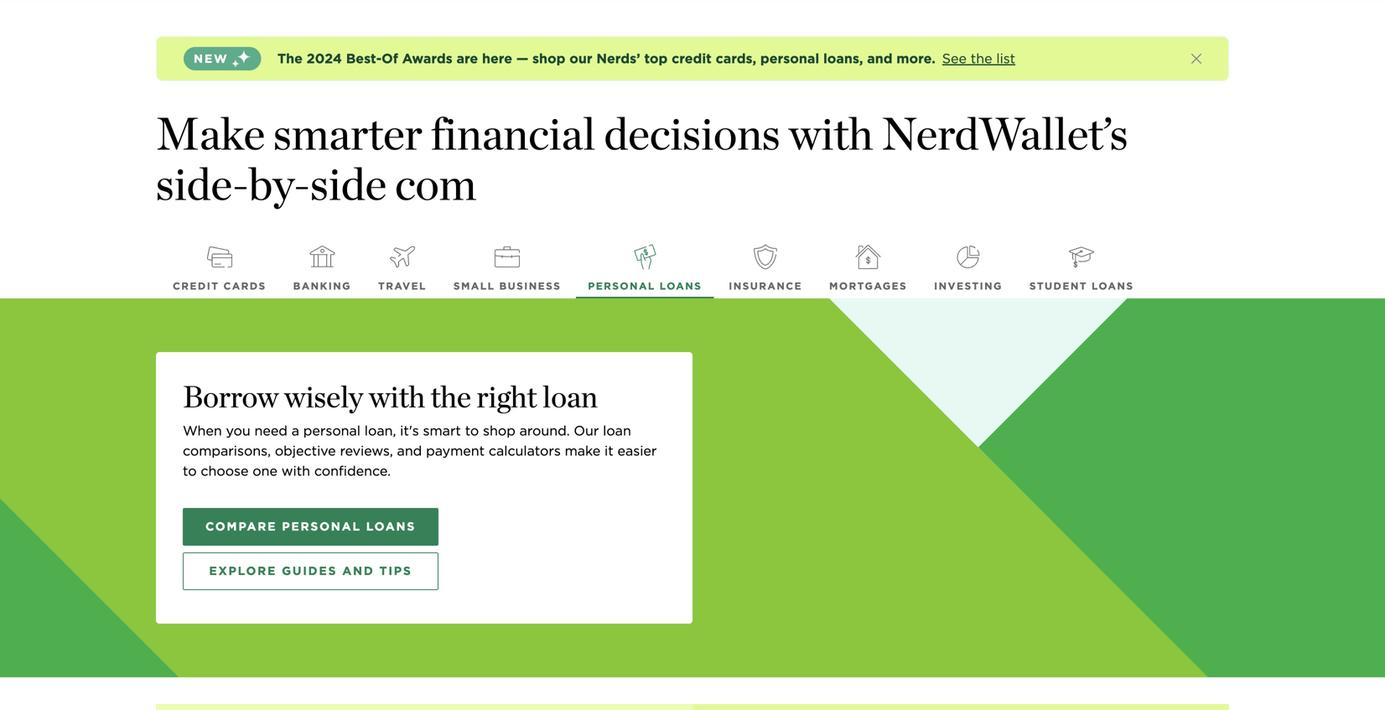 Task type: vqa. For each thing, say whether or not it's contained in the screenshot.
middle '$5,000-'
no



Task type: locate. For each thing, give the bounding box(es) containing it.
compare personal loans link
[[183, 508, 439, 546]]

—
[[517, 50, 529, 67]]

with down objective
[[282, 463, 310, 479]]

travel
[[378, 280, 427, 292]]

it's
[[400, 423, 419, 439]]

wisely
[[284, 379, 363, 415]]

1 horizontal spatial the
[[971, 50, 993, 67]]

make smarter financial decisions with nerdwallet's side-by-side co
[[156, 106, 1129, 211]]

and
[[867, 50, 893, 67], [397, 443, 422, 459], [342, 564, 375, 578]]

side-
[[156, 157, 249, 211]]

cards
[[223, 280, 266, 292]]

student loans button
[[1016, 236, 1148, 299]]

the
[[971, 50, 993, 67], [431, 379, 471, 415]]

the up smart
[[431, 379, 471, 415]]

top
[[645, 50, 668, 67]]

tab list containing credit cards
[[159, 236, 1233, 299]]

need
[[255, 423, 288, 439]]

2 vertical spatial with
[[282, 463, 310, 479]]

it
[[605, 443, 614, 459]]

compare
[[205, 520, 277, 534]]

personal loans
[[588, 280, 702, 292]]

a
[[292, 423, 299, 439]]

1 vertical spatial the
[[431, 379, 471, 415]]

tab list
[[159, 236, 1233, 299]]

and down it's
[[397, 443, 422, 459]]

loans
[[660, 280, 702, 292], [1092, 280, 1134, 292]]

shop
[[533, 50, 566, 67], [483, 423, 516, 439]]

loans inside button
[[1092, 280, 1134, 292]]

0 vertical spatial loan
[[543, 379, 598, 415]]

2 horizontal spatial and
[[867, 50, 893, 67]]

and left tips at left bottom
[[342, 564, 375, 578]]

loans right student on the right top of the page
[[1092, 280, 1134, 292]]

one
[[253, 463, 278, 479]]

loans for student loans
[[1092, 280, 1134, 292]]

cards,
[[716, 50, 757, 67]]

with
[[789, 106, 873, 161], [369, 379, 425, 415], [282, 463, 310, 479]]

decisions
[[604, 106, 781, 161]]

2 loans from the left
[[1092, 280, 1134, 292]]

0 horizontal spatial shop
[[483, 423, 516, 439]]

guides
[[282, 564, 337, 578]]

student loans
[[1030, 280, 1134, 292]]

mortgages button
[[816, 236, 921, 299]]

and left more.
[[867, 50, 893, 67]]

1 horizontal spatial with
[[369, 379, 425, 415]]

borrow wisely with the right loan when you need a personal loan, it's smart to shop around. our loan comparisons, objective reviews, and payment calculators make it easier to choose one with confidence.
[[183, 379, 657, 479]]

1 vertical spatial personal
[[303, 423, 361, 439]]

1 horizontal spatial loans
[[1092, 280, 1134, 292]]

to left choose
[[183, 463, 197, 479]]

2 horizontal spatial with
[[789, 106, 873, 161]]

0 vertical spatial with
[[789, 106, 873, 161]]

personal up objective
[[303, 423, 361, 439]]

1 vertical spatial and
[[397, 443, 422, 459]]

with down loans,
[[789, 106, 873, 161]]

0 horizontal spatial loan
[[543, 379, 598, 415]]

1 vertical spatial to
[[183, 463, 197, 479]]

personal
[[761, 50, 820, 67], [303, 423, 361, 439], [282, 520, 361, 534]]

student
[[1030, 280, 1088, 292]]

side
[[310, 157, 387, 211]]

loans for personal loans
[[660, 280, 702, 292]]

loans inside button
[[660, 280, 702, 292]]

loans right personal
[[660, 280, 702, 292]]

1 vertical spatial shop
[[483, 423, 516, 439]]

to
[[465, 423, 479, 439], [183, 463, 197, 479]]

make
[[156, 106, 265, 161]]

shop up calculators
[[483, 423, 516, 439]]

loan up it
[[603, 423, 631, 439]]

insurance button
[[716, 236, 816, 299]]

our
[[570, 50, 593, 67]]

payment
[[426, 443, 485, 459]]

0 horizontal spatial the
[[431, 379, 471, 415]]

shop inside borrow wisely with the right loan when you need a personal loan, it's smart to shop around. our loan comparisons, objective reviews, and payment calculators make it easier to choose one with confidence.
[[483, 423, 516, 439]]

1 horizontal spatial to
[[465, 423, 479, 439]]

1 vertical spatial loan
[[603, 423, 631, 439]]

business
[[499, 280, 561, 292]]

personal up explore guides and tips
[[282, 520, 361, 534]]

with up it's
[[369, 379, 425, 415]]

1 horizontal spatial shop
[[533, 50, 566, 67]]

loan up our
[[543, 379, 598, 415]]

investing button
[[921, 236, 1016, 299]]

the inside borrow wisely with the right loan when you need a personal loan, it's smart to shop around. our loan comparisons, objective reviews, and payment calculators make it easier to choose one with confidence.
[[431, 379, 471, 415]]

list
[[997, 50, 1016, 67]]

0 vertical spatial shop
[[533, 50, 566, 67]]

the left list on the top right
[[971, 50, 993, 67]]

travel button
[[365, 236, 440, 299]]

more.
[[897, 50, 936, 67]]

shop right — in the left of the page
[[533, 50, 566, 67]]

0 horizontal spatial to
[[183, 463, 197, 479]]

personal loans button
[[575, 236, 716, 299]]

the
[[277, 50, 303, 67]]

0 horizontal spatial and
[[342, 564, 375, 578]]

to up payment
[[465, 423, 479, 439]]

personal left loans,
[[761, 50, 820, 67]]

investing
[[934, 280, 1003, 292]]

reviews,
[[340, 443, 393, 459]]

loan
[[543, 379, 598, 415], [603, 423, 631, 439]]

0 horizontal spatial loans
[[660, 280, 702, 292]]

credit cards
[[173, 280, 266, 292]]

right
[[477, 379, 537, 415]]

insurance
[[729, 280, 803, 292]]

nerds'
[[597, 50, 641, 67]]

choose
[[201, 463, 249, 479]]

1 horizontal spatial loan
[[603, 423, 631, 439]]

1 horizontal spatial and
[[397, 443, 422, 459]]

1 loans from the left
[[660, 280, 702, 292]]



Task type: describe. For each thing, give the bounding box(es) containing it.
awards
[[402, 50, 453, 67]]

co
[[395, 157, 439, 211]]

1 vertical spatial with
[[369, 379, 425, 415]]

credit
[[672, 50, 712, 67]]

smart
[[423, 423, 461, 439]]

confidence.
[[314, 463, 391, 479]]

when
[[183, 423, 222, 439]]

small business
[[454, 280, 561, 292]]

objective
[[275, 443, 336, 459]]

0 vertical spatial personal
[[761, 50, 820, 67]]

nerdwallet's
[[882, 106, 1129, 161]]

2 vertical spatial and
[[342, 564, 375, 578]]

borrow
[[183, 379, 279, 415]]

best-
[[346, 50, 382, 67]]

and inside borrow wisely with the right loan when you need a personal loan, it's smart to shop around. our loan comparisons, objective reviews, and payment calculators make it easier to choose one with confidence.
[[397, 443, 422, 459]]

here
[[482, 50, 512, 67]]

mortgages
[[829, 280, 908, 292]]

loans
[[366, 520, 416, 534]]

you
[[226, 423, 251, 439]]

personal
[[588, 280, 656, 292]]

0 horizontal spatial with
[[282, 463, 310, 479]]

with inside the make smarter financial decisions with nerdwallet's side-by-side co
[[789, 106, 873, 161]]

0 vertical spatial to
[[465, 423, 479, 439]]

credit cards button
[[159, 236, 280, 299]]

small
[[454, 280, 495, 292]]

our
[[574, 423, 599, 439]]

are
[[457, 50, 478, 67]]

financial
[[431, 106, 596, 161]]

personal inside borrow wisely with the right loan when you need a personal loan, it's smart to shop around. our loan comparisons, objective reviews, and payment calculators make it easier to choose one with confidence.
[[303, 423, 361, 439]]

credit
[[173, 280, 219, 292]]

0 vertical spatial and
[[867, 50, 893, 67]]

tips
[[380, 564, 412, 578]]

small business button
[[440, 236, 575, 299]]

of
[[382, 50, 398, 67]]

compare personal loans
[[205, 520, 416, 534]]

see the list link
[[943, 50, 1016, 67]]

banking
[[293, 280, 351, 292]]

explore
[[209, 564, 277, 578]]

make
[[565, 443, 601, 459]]

side-by-side comparisons element
[[156, 157, 439, 211]]

new
[[194, 51, 228, 66]]

0 vertical spatial the
[[971, 50, 993, 67]]

2024
[[307, 50, 342, 67]]

the 2024 best-of awards are here — shop our nerds' top credit cards, personal loans, and more. see the list
[[277, 50, 1016, 67]]

2 vertical spatial personal
[[282, 520, 361, 534]]

loan,
[[365, 423, 396, 439]]

comparisons,
[[183, 443, 271, 459]]

see
[[943, 50, 967, 67]]

banking button
[[280, 236, 365, 299]]

explore guides and tips
[[209, 564, 412, 578]]

easier
[[618, 443, 657, 459]]

explore guides and tips link
[[183, 553, 439, 591]]

around.
[[520, 423, 570, 439]]

calculators
[[489, 443, 561, 459]]

by-
[[249, 157, 310, 211]]

loans,
[[824, 50, 863, 67]]

smarter
[[274, 106, 422, 161]]



